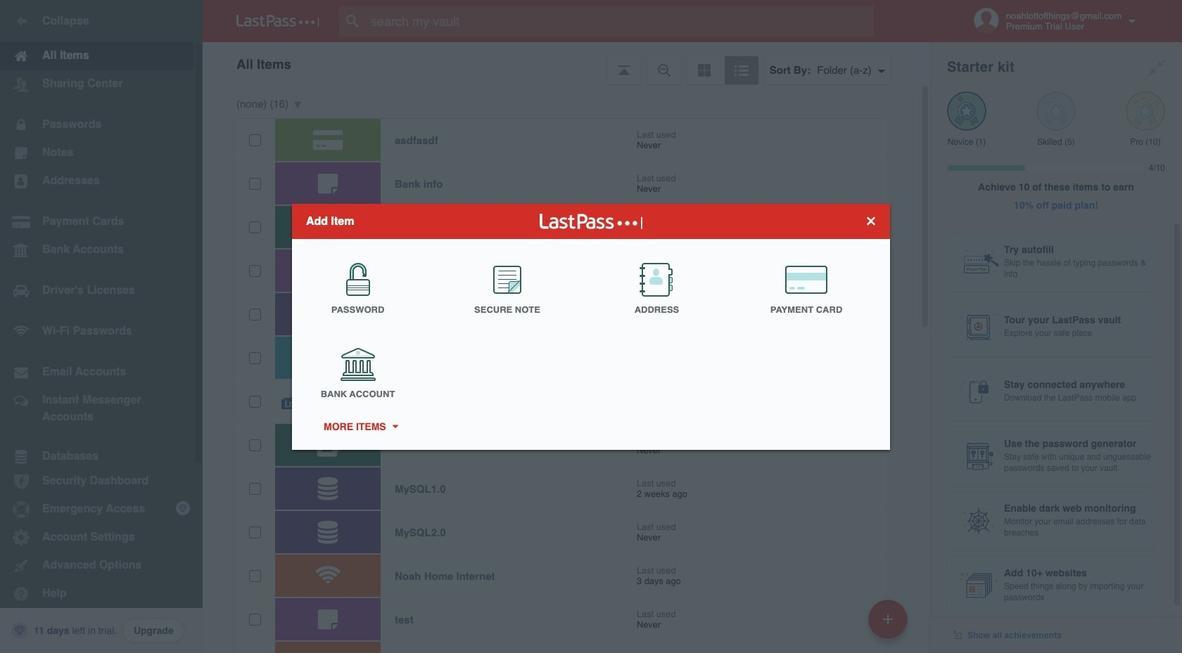Task type: vqa. For each thing, say whether or not it's contained in the screenshot.
text field
no



Task type: describe. For each thing, give the bounding box(es) containing it.
caret right image
[[390, 425, 400, 429]]

main navigation navigation
[[0, 0, 203, 654]]

search my vault text field
[[339, 6, 901, 37]]

lastpass image
[[236, 15, 319, 27]]



Task type: locate. For each thing, give the bounding box(es) containing it.
new item navigation
[[863, 596, 916, 654]]

vault options navigation
[[203, 42, 930, 84]]

Search search field
[[339, 6, 901, 37]]

dialog
[[292, 204, 890, 450]]

new item image
[[883, 615, 893, 625]]



